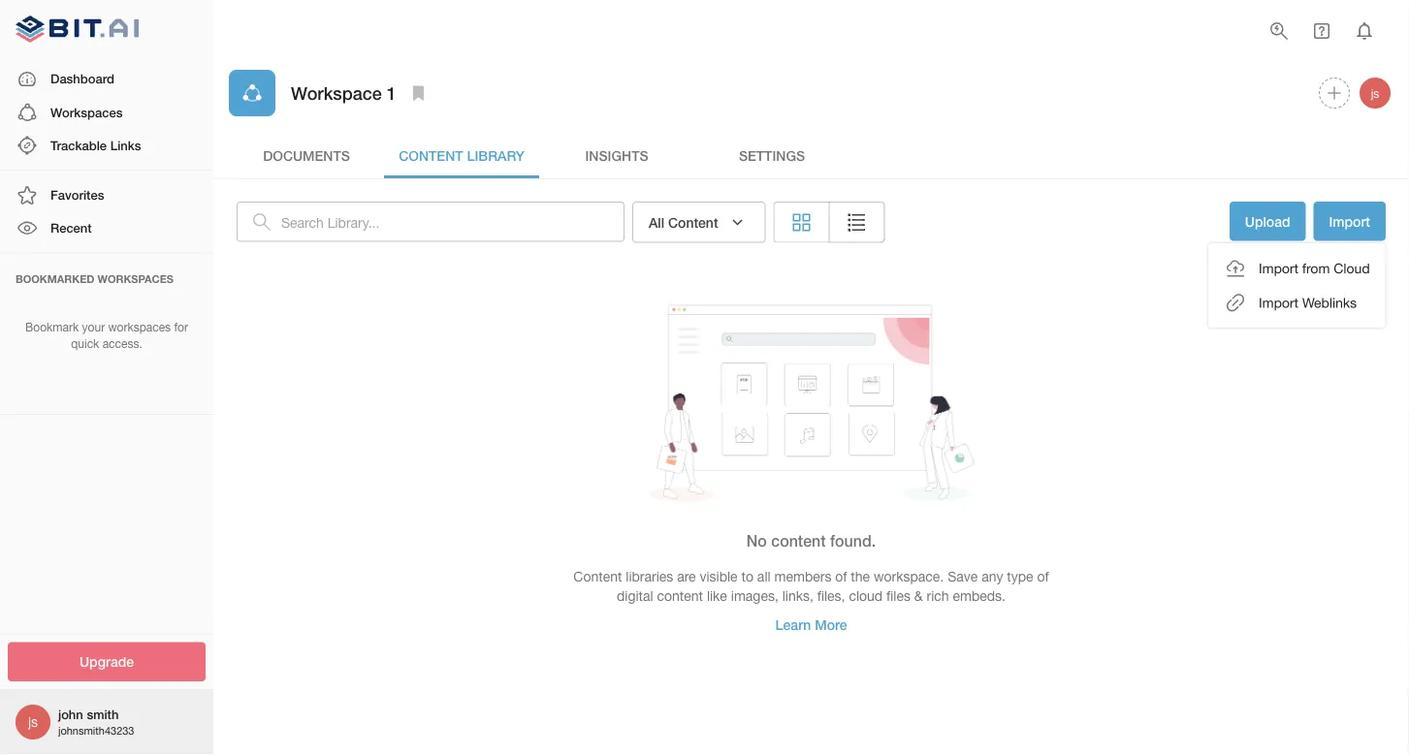 Task type: describe. For each thing, give the bounding box(es) containing it.
weblinks
[[1303, 295, 1358, 311]]

images,
[[731, 588, 779, 604]]

found.
[[831, 532, 876, 550]]

all
[[758, 569, 771, 585]]

2 of from the left
[[1038, 569, 1050, 585]]

import weblinks
[[1259, 295, 1358, 311]]

any
[[982, 569, 1004, 585]]

content inside content libraries are visible to all members of the workspace. save any type of digital content like images, links, files, cloud files & rich embeds.
[[657, 588, 703, 604]]

workspace
[[291, 82, 382, 103]]

no
[[747, 532, 767, 550]]

settings
[[739, 147, 805, 163]]

links,
[[783, 588, 814, 604]]

&
[[915, 588, 923, 604]]

import button
[[1314, 202, 1387, 241]]

1 of from the left
[[836, 569, 848, 585]]

import from cloud button
[[1209, 251, 1386, 286]]

bookmark your workspaces for quick access.
[[25, 321, 188, 351]]

content library link
[[384, 132, 539, 179]]

visible
[[700, 569, 738, 585]]

learn
[[776, 617, 812, 633]]

bookmark
[[25, 321, 79, 334]]

0 vertical spatial content
[[772, 532, 826, 550]]

content for library
[[399, 147, 463, 163]]

import for import weblinks
[[1259, 295, 1299, 311]]

trackable links button
[[0, 129, 213, 162]]

bookmark image
[[407, 82, 431, 105]]

documents
[[263, 147, 350, 163]]

are
[[677, 569, 696, 585]]

digital
[[617, 588, 654, 604]]

1
[[387, 82, 397, 103]]

type
[[1008, 569, 1034, 585]]

embeds.
[[953, 588, 1006, 604]]

favorites
[[50, 187, 104, 202]]

import for import from cloud
[[1259, 261, 1299, 277]]

workspace 1
[[291, 82, 397, 103]]

trackable links
[[50, 138, 141, 153]]

all
[[649, 214, 665, 230]]

cloud
[[849, 588, 883, 604]]

js inside "button"
[[1372, 86, 1380, 100]]

your
[[82, 321, 105, 334]]

content inside button
[[669, 214, 719, 230]]

john
[[58, 708, 83, 723]]

to
[[742, 569, 754, 585]]

upload
[[1246, 213, 1291, 229]]

cloud
[[1334, 261, 1371, 277]]

workspaces
[[108, 321, 171, 334]]

files
[[887, 588, 911, 604]]

tab list containing documents
[[229, 132, 1394, 179]]

insights
[[586, 147, 649, 163]]

files,
[[818, 588, 846, 604]]

all content
[[649, 214, 719, 230]]

documents link
[[229, 132, 384, 179]]

learn more
[[776, 617, 848, 633]]

bookmarked workspaces
[[16, 273, 174, 285]]

content library
[[399, 147, 525, 163]]

members
[[775, 569, 832, 585]]

quick
[[71, 337, 99, 351]]

upgrade button
[[8, 643, 206, 682]]

all content button
[[633, 202, 766, 243]]

smith
[[87, 708, 119, 723]]

libraries
[[626, 569, 674, 585]]

rich
[[927, 588, 950, 604]]

import weblinks button
[[1209, 286, 1386, 320]]

learn more link
[[760, 605, 863, 645]]



Task type: vqa. For each thing, say whether or not it's contained in the screenshot.
Settings
yes



Task type: locate. For each thing, give the bounding box(es) containing it.
library
[[467, 147, 525, 163]]

of
[[836, 569, 848, 585], [1038, 569, 1050, 585]]

of left the
[[836, 569, 848, 585]]

the
[[851, 569, 870, 585]]

of right type
[[1038, 569, 1050, 585]]

2 vertical spatial content
[[574, 569, 622, 585]]

workspaces
[[50, 105, 123, 120]]

content for libraries
[[574, 569, 622, 585]]

settings link
[[695, 132, 850, 179]]

like
[[707, 588, 728, 604]]

content up digital
[[574, 569, 622, 585]]

upgrade
[[80, 654, 134, 670]]

for
[[174, 321, 188, 334]]

1 horizontal spatial content
[[772, 532, 826, 550]]

1 horizontal spatial content
[[574, 569, 622, 585]]

workspaces
[[98, 273, 174, 285]]

2 horizontal spatial content
[[669, 214, 719, 230]]

recent button
[[0, 212, 213, 245]]

Search Library... search field
[[281, 202, 625, 242]]

content inside content libraries are visible to all members of the workspace. save any type of digital content like images, links, files, cloud files & rich embeds.
[[574, 569, 622, 585]]

john smith johnsmith43233
[[58, 708, 134, 738]]

insights link
[[539, 132, 695, 179]]

1 horizontal spatial js
[[1372, 86, 1380, 100]]

1 vertical spatial content
[[657, 588, 703, 604]]

1 horizontal spatial of
[[1038, 569, 1050, 585]]

no content found.
[[747, 532, 876, 550]]

content
[[772, 532, 826, 550], [657, 588, 703, 604]]

0 vertical spatial js
[[1372, 86, 1380, 100]]

recent
[[50, 221, 92, 236]]

0 vertical spatial content
[[399, 147, 463, 163]]

js
[[1372, 86, 1380, 100], [28, 715, 38, 731]]

2 vertical spatial import
[[1259, 295, 1299, 311]]

import for import
[[1330, 213, 1371, 229]]

js button
[[1357, 75, 1394, 112]]

from
[[1303, 261, 1331, 277]]

trackable
[[50, 138, 107, 153]]

content right all
[[669, 214, 719, 230]]

bookmarked
[[16, 273, 95, 285]]

import from cloud
[[1259, 261, 1371, 277]]

group
[[774, 202, 885, 243]]

favorites button
[[0, 179, 213, 212]]

0 horizontal spatial of
[[836, 569, 848, 585]]

import
[[1330, 213, 1371, 229], [1259, 261, 1299, 277], [1259, 295, 1299, 311]]

dashboard button
[[0, 63, 213, 96]]

workspaces button
[[0, 96, 213, 129]]

dashboard
[[50, 71, 114, 86]]

1 vertical spatial import
[[1259, 261, 1299, 277]]

content down are
[[657, 588, 703, 604]]

1 vertical spatial content
[[669, 214, 719, 230]]

more
[[815, 617, 848, 633]]

0 horizontal spatial js
[[28, 715, 38, 731]]

content up members at the right bottom of page
[[772, 532, 826, 550]]

workspace.
[[874, 569, 944, 585]]

upload button
[[1230, 202, 1307, 243], [1230, 202, 1307, 241]]

import up cloud at the right
[[1330, 213, 1371, 229]]

0 vertical spatial import
[[1330, 213, 1371, 229]]

johnsmith43233
[[58, 725, 134, 738]]

0 horizontal spatial content
[[657, 588, 703, 604]]

import inside button
[[1330, 213, 1371, 229]]

1 vertical spatial js
[[28, 715, 38, 731]]

save
[[948, 569, 978, 585]]

content libraries are visible to all members of the workspace. save any type of digital content like images, links, files, cloud files & rich embeds.
[[574, 569, 1050, 604]]

0 horizontal spatial content
[[399, 147, 463, 163]]

links
[[110, 138, 141, 153]]

access.
[[103, 337, 142, 351]]

import down "import from cloud" button
[[1259, 295, 1299, 311]]

import left from
[[1259, 261, 1299, 277]]

content down bookmark icon
[[399, 147, 463, 163]]

content
[[399, 147, 463, 163], [669, 214, 719, 230], [574, 569, 622, 585]]

tab list
[[229, 132, 1394, 179]]



